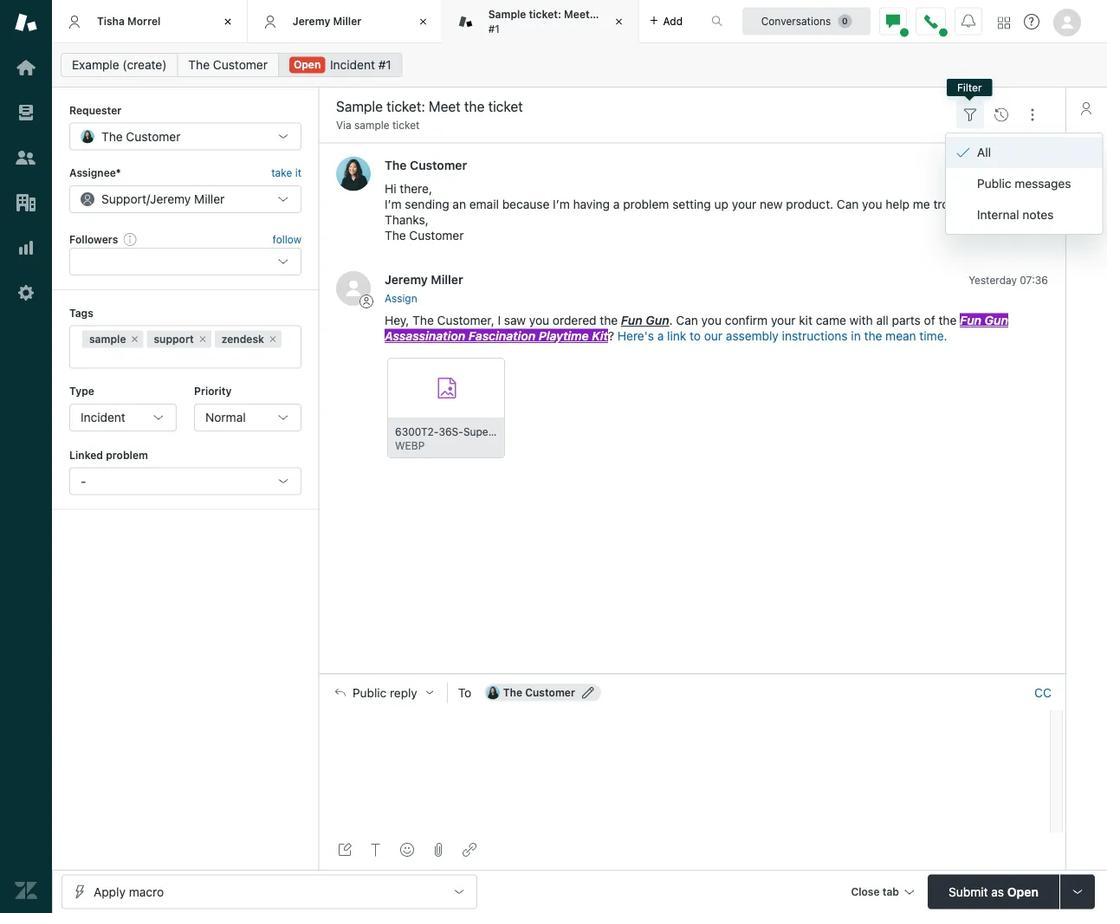 Task type: vqa. For each thing, say whether or not it's contained in the screenshot.
take
yes



Task type: describe. For each thing, give the bounding box(es) containing it.
submit
[[949, 885, 989, 899]]

ticket actions image
[[1026, 108, 1040, 122]]

0 horizontal spatial you
[[529, 314, 550, 328]]

mean
[[886, 329, 917, 343]]

an
[[453, 197, 466, 211]]

support / jeremy miller
[[101, 192, 225, 206]]

edit user image
[[582, 687, 594, 699]]

tisha
[[97, 15, 125, 27]]

normal button
[[194, 404, 302, 432]]

cc button
[[1035, 685, 1052, 701]]

hide composer image
[[686, 667, 699, 681]]

example (create)
[[72, 58, 167, 72]]

take
[[271, 167, 292, 179]]

close tab
[[851, 886, 900, 898]]

0 horizontal spatial ticket
[[393, 119, 420, 131]]

all
[[978, 145, 992, 159]]

ticket inside sample ticket: meet the ticket #1
[[612, 8, 641, 20]]

incident button
[[69, 404, 177, 432]]

requester
[[69, 104, 122, 116]]

public messages menu item
[[946, 168, 1103, 199]]

incident for incident
[[81, 410, 126, 425]]

jeremy miller tab
[[248, 0, 443, 43]]

close image
[[415, 13, 432, 30]]

assign button
[[385, 291, 417, 306]]

public for public messages
[[978, 176, 1012, 191]]

Subject field
[[333, 96, 952, 117]]

.
[[670, 314, 673, 328]]

tabs tab list
[[52, 0, 693, 43]]

the inside sample ticket: meet the ticket #1
[[593, 8, 609, 20]]

confirm
[[725, 314, 768, 328]]

miller for jeremy miller assign
[[431, 273, 463, 287]]

menu containing all
[[946, 133, 1104, 235]]

admin image
[[15, 282, 37, 304]]

hey, the customer, i saw you ordered the fun gun . can you confirm your kit came with all parts of the
[[385, 314, 960, 328]]

get help image
[[1024, 14, 1040, 29]]

via
[[336, 119, 352, 131]]

1 horizontal spatial sample
[[355, 119, 390, 131]]

instructions
[[782, 329, 848, 343]]

the right the in
[[865, 329, 883, 343]]

kit
[[799, 314, 813, 328]]

assembly
[[726, 329, 779, 343]]

hey,
[[385, 314, 409, 328]]

wednesday
[[965, 159, 1022, 172]]

zendesk products image
[[998, 17, 1011, 29]]

there,
[[400, 181, 433, 196]]

add
[[663, 15, 683, 27]]

internal notes menu item
[[946, 199, 1103, 231]]

the up assassination
[[413, 314, 434, 328]]

the customer link inside 'conversationlabel' log
[[385, 158, 467, 172]]

1 fun from the left
[[621, 314, 643, 328]]

close tab button
[[844, 875, 921, 912]]

meet
[[564, 8, 590, 20]]

product.
[[786, 197, 834, 211]]

internal notes
[[978, 208, 1054, 222]]

add button
[[639, 0, 693, 42]]

it
[[295, 167, 302, 179]]

me
[[913, 197, 931, 211]]

zendesk
[[222, 333, 264, 345]]

2 avatar image from the top
[[336, 271, 371, 306]]

webp link
[[387, 358, 506, 460]]

problem inside hi there, i'm sending an email because i'm having a problem setting up your new product. can you help me troubleshoot? thanks, the customer
[[623, 197, 669, 211]]

to
[[690, 329, 701, 343]]

button displays agent's chat status as online. image
[[887, 14, 900, 28]]

tisha morrel
[[97, 15, 161, 27]]

1 vertical spatial can
[[676, 314, 698, 328]]

the inside secondary element
[[188, 58, 210, 72]]

because
[[502, 197, 550, 211]]

yesterday
[[969, 274, 1017, 286]]

gun inside "fun gun assassination fascination playtime kit"
[[985, 314, 1009, 328]]

ticket:
[[529, 8, 562, 20]]

info on adding followers image
[[123, 232, 137, 246]]

hi there, i'm sending an email because i'm having a problem setting up your new product. can you help me troubleshoot? thanks, the customer
[[385, 181, 1011, 243]]

apply
[[94, 885, 126, 899]]

normal
[[205, 410, 246, 425]]

-
[[81, 474, 86, 488]]

zendesk image
[[15, 880, 37, 902]]

public for public reply
[[353, 685, 387, 700]]

? here's a link to our assembly instructions in the mean time.
[[608, 329, 948, 343]]

filter tooltip
[[947, 79, 993, 96]]

fun inside "fun gun assassination fascination playtime kit"
[[960, 314, 982, 328]]

assassination
[[385, 329, 466, 343]]

2 i'm from the left
[[553, 197, 570, 211]]

filter
[[958, 81, 982, 94]]

miller inside the assignee* element
[[194, 192, 225, 206]]

follow button
[[273, 231, 302, 247]]

follow
[[273, 233, 302, 245]]

example (create) button
[[61, 53, 178, 77]]

linked
[[69, 449, 103, 461]]

cc
[[1035, 685, 1052, 700]]

customer inside secondary element
[[213, 58, 268, 72]]

secondary element
[[52, 48, 1108, 82]]

up
[[715, 197, 729, 211]]

our
[[704, 329, 723, 343]]

parts
[[892, 314, 921, 328]]

link
[[667, 329, 687, 343]]

(create)
[[123, 58, 167, 72]]

1 vertical spatial problem
[[106, 449, 148, 461]]

tab containing sample ticket: meet the ticket
[[443, 0, 641, 43]]

help
[[886, 197, 910, 211]]

thanks,
[[385, 213, 429, 227]]

1 horizontal spatial you
[[702, 314, 722, 328]]

11:15
[[1025, 159, 1049, 172]]

take it button
[[271, 164, 302, 182]]

tisha morrel tab
[[52, 0, 248, 43]]

customer context image
[[1080, 101, 1094, 115]]

jeremy for jeremy miller
[[293, 15, 330, 27]]

customer@example.com image
[[486, 686, 500, 700]]

reply
[[390, 685, 418, 700]]

customer inside hi there, i'm sending an email because i'm having a problem setting up your new product. can you help me troubleshoot? thanks, the customer
[[409, 228, 464, 243]]

#1 inside sample ticket: meet the ticket #1
[[489, 23, 500, 35]]

add attachment image
[[432, 843, 445, 857]]

assign
[[385, 292, 417, 304]]

/
[[146, 192, 150, 206]]

organizations image
[[15, 192, 37, 214]]

troubleshoot?
[[934, 197, 1011, 211]]

sending
[[405, 197, 449, 211]]

1 horizontal spatial a
[[658, 329, 664, 343]]

views image
[[15, 101, 37, 124]]

1 horizontal spatial open
[[1008, 885, 1039, 899]]

fun gun assassination fascination playtime kit
[[385, 314, 1009, 343]]

conversations button
[[743, 7, 871, 35]]



Task type: locate. For each thing, give the bounding box(es) containing it.
you right saw
[[529, 314, 550, 328]]

jeremy
[[293, 15, 330, 27], [150, 192, 191, 206], [385, 273, 428, 287]]

kit
[[592, 329, 608, 343]]

0 horizontal spatial #1
[[378, 58, 392, 72]]

0 horizontal spatial remove image
[[130, 334, 140, 345]]

0 horizontal spatial close image
[[219, 13, 236, 30]]

0 horizontal spatial sample
[[89, 333, 126, 345]]

your inside hi there, i'm sending an email because i'm having a problem setting up your new product. can you help me troubleshoot? thanks, the customer
[[732, 197, 757, 211]]

can right .
[[676, 314, 698, 328]]

tags
[[69, 307, 93, 319]]

0 horizontal spatial your
[[732, 197, 757, 211]]

incident down jeremy miller tab
[[330, 58, 375, 72]]

you left help
[[863, 197, 883, 211]]

a inside hi there, i'm sending an email because i'm having a problem setting up your new product. can you help me troubleshoot? thanks, the customer
[[613, 197, 620, 211]]

assignee* element
[[69, 185, 302, 213]]

1 horizontal spatial gun
[[985, 314, 1009, 328]]

morrel
[[127, 15, 161, 27]]

you up our on the top right of page
[[702, 314, 722, 328]]

a right having
[[613, 197, 620, 211]]

add link (cmd k) image
[[463, 843, 477, 857]]

3 remove image from the left
[[268, 334, 278, 345]]

linked problem element
[[69, 467, 302, 495]]

reporting image
[[15, 237, 37, 259]]

0 vertical spatial #1
[[489, 23, 500, 35]]

playtime
[[539, 329, 589, 343]]

miller for jeremy miller
[[333, 15, 362, 27]]

as
[[992, 885, 1005, 899]]

0 horizontal spatial a
[[613, 197, 620, 211]]

followers element
[[69, 248, 302, 276]]

customer inside requester element
[[126, 129, 181, 143]]

support
[[154, 333, 194, 345]]

1 horizontal spatial close image
[[611, 13, 628, 30]]

close
[[851, 886, 880, 898]]

remove image for support
[[197, 334, 208, 345]]

close image right morrel
[[219, 13, 236, 30]]

public inside public reply dropdown button
[[353, 685, 387, 700]]

came
[[816, 314, 847, 328]]

the right meet
[[593, 8, 609, 20]]

1 remove image from the left
[[130, 334, 140, 345]]

a left link on the top right of the page
[[658, 329, 664, 343]]

priority
[[194, 385, 232, 397]]

0 vertical spatial open
[[294, 59, 321, 71]]

gun down yesterday
[[985, 314, 1009, 328]]

0 horizontal spatial incident
[[81, 410, 126, 425]]

internal
[[978, 208, 1020, 222]]

incident #1
[[330, 58, 392, 72]]

fun right the of
[[960, 314, 982, 328]]

email
[[470, 197, 499, 211]]

in
[[851, 329, 861, 343]]

the customer inside 'conversationlabel' log
[[385, 158, 467, 172]]

incident inside secondary element
[[330, 58, 375, 72]]

sample right via
[[355, 119, 390, 131]]

1 horizontal spatial incident
[[330, 58, 375, 72]]

jeremy up assign button at the left of page
[[385, 273, 428, 287]]

the right (create)
[[188, 58, 210, 72]]

your right up at the right top
[[732, 197, 757, 211]]

close image for tab containing sample ticket: meet the ticket
[[611, 13, 628, 30]]

avatar image left "hi"
[[336, 156, 371, 191]]

1 horizontal spatial public
[[978, 176, 1012, 191]]

1 vertical spatial avatar image
[[336, 271, 371, 306]]

0 vertical spatial public
[[978, 176, 1012, 191]]

jeremy right support on the top
[[150, 192, 191, 206]]

customer
[[213, 58, 268, 72], [126, 129, 181, 143], [410, 158, 467, 172], [409, 228, 464, 243], [525, 687, 575, 699]]

1 vertical spatial miller
[[194, 192, 225, 206]]

all
[[877, 314, 889, 328]]

main element
[[0, 0, 52, 913]]

0 vertical spatial problem
[[623, 197, 669, 211]]

07:36
[[1020, 274, 1049, 286]]

avatar image left the assign
[[336, 271, 371, 306]]

the up "hi"
[[385, 158, 407, 172]]

sample
[[489, 8, 526, 20]]

the customer right the customer@example.com 'image'
[[503, 687, 575, 699]]

0 vertical spatial avatar image
[[336, 156, 371, 191]]

tab
[[443, 0, 641, 43]]

1 horizontal spatial your
[[771, 314, 796, 328]]

1 close image from the left
[[219, 13, 236, 30]]

messages
[[1015, 176, 1072, 191]]

remove image for sample
[[130, 334, 140, 345]]

jeremy inside tab
[[293, 15, 330, 27]]

conversationlabel log
[[319, 142, 1066, 674]]

macro
[[129, 885, 164, 899]]

0 vertical spatial incident
[[330, 58, 375, 72]]

filter image
[[964, 108, 978, 122]]

the down thanks,
[[385, 228, 406, 243]]

your
[[732, 197, 757, 211], [771, 314, 796, 328]]

public down 'wednesday'
[[978, 176, 1012, 191]]

1 vertical spatial the customer link
[[385, 158, 467, 172]]

1 vertical spatial your
[[771, 314, 796, 328]]

i'm left having
[[553, 197, 570, 211]]

#1 down tabs tab list
[[378, 58, 392, 72]]

take it
[[271, 167, 302, 179]]

problem left setting
[[623, 197, 669, 211]]

the customer down requester
[[101, 129, 181, 143]]

example
[[72, 58, 119, 72]]

yesterday 07:36
[[969, 274, 1049, 286]]

the customer up requester element
[[188, 58, 268, 72]]

public
[[978, 176, 1012, 191], [353, 685, 387, 700]]

apps image
[[1080, 178, 1094, 192]]

jeremy up incident #1
[[293, 15, 330, 27]]

here's a link to our assembly instructions in the mean time. link
[[618, 329, 948, 343]]

1 vertical spatial ticket
[[393, 119, 420, 131]]

jeremy miller
[[293, 15, 362, 27]]

miller inside jeremy miller assign
[[431, 273, 463, 287]]

the
[[188, 58, 210, 72], [101, 129, 123, 143], [385, 158, 407, 172], [385, 228, 406, 243], [413, 314, 434, 328], [503, 687, 523, 699]]

miller up incident #1
[[333, 15, 362, 27]]

the customer link up there,
[[385, 158, 467, 172]]

you
[[863, 197, 883, 211], [529, 314, 550, 328], [702, 314, 722, 328]]

the inside hi there, i'm sending an email because i'm having a problem setting up your new product. can you help me troubleshoot? thanks, the customer
[[385, 228, 406, 243]]

notifications image
[[962, 14, 976, 28]]

2 vertical spatial miller
[[431, 273, 463, 287]]

format text image
[[369, 843, 383, 857]]

your up here's a link to our assembly instructions in the mean time. link
[[771, 314, 796, 328]]

displays possible ticket submission types image
[[1071, 885, 1085, 899]]

1 horizontal spatial jeremy
[[293, 15, 330, 27]]

i
[[498, 314, 501, 328]]

1 vertical spatial sample
[[89, 333, 126, 345]]

close image inside tab
[[611, 13, 628, 30]]

close image
[[219, 13, 236, 30], [611, 13, 628, 30]]

incident down type
[[81, 410, 126, 425]]

open down jeremy miller
[[294, 59, 321, 71]]

apply macro
[[94, 885, 164, 899]]

problem down incident popup button
[[106, 449, 148, 461]]

the customer link inside secondary element
[[177, 53, 279, 77]]

0 vertical spatial ticket
[[612, 8, 641, 20]]

customer,
[[437, 314, 495, 328]]

time.
[[920, 329, 948, 343]]

fun up the here's
[[621, 314, 643, 328]]

2 gun from the left
[[985, 314, 1009, 328]]

zendesk support image
[[15, 11, 37, 34]]

the customer up there,
[[385, 158, 467, 172]]

1 avatar image from the top
[[336, 156, 371, 191]]

2 horizontal spatial miller
[[431, 273, 463, 287]]

gun up link on the top right of the page
[[646, 314, 670, 328]]

here's
[[618, 329, 654, 343]]

notes
[[1023, 208, 1054, 222]]

0 vertical spatial jeremy
[[293, 15, 330, 27]]

submit as open
[[949, 885, 1039, 899]]

1 vertical spatial open
[[1008, 885, 1039, 899]]

#1 inside secondary element
[[378, 58, 392, 72]]

public reply button
[[320, 675, 447, 711]]

avatar image
[[336, 156, 371, 191], [336, 271, 371, 306]]

2 horizontal spatial you
[[863, 197, 883, 211]]

insert emojis image
[[400, 843, 414, 857]]

followers
[[69, 233, 118, 245]]

0 vertical spatial the customer link
[[177, 53, 279, 77]]

the customer inside requester element
[[101, 129, 181, 143]]

the right the of
[[939, 314, 957, 328]]

1 horizontal spatial miller
[[333, 15, 362, 27]]

gun
[[646, 314, 670, 328], [985, 314, 1009, 328]]

open inside secondary element
[[294, 59, 321, 71]]

0 horizontal spatial gun
[[646, 314, 670, 328]]

0 horizontal spatial miller
[[194, 192, 225, 206]]

0 vertical spatial can
[[837, 197, 859, 211]]

1 horizontal spatial i'm
[[553, 197, 570, 211]]

0 vertical spatial sample
[[355, 119, 390, 131]]

customers image
[[15, 146, 37, 169]]

can right product.
[[837, 197, 859, 211]]

webp
[[395, 440, 425, 452]]

the down requester
[[101, 129, 123, 143]]

linked problem
[[69, 449, 148, 461]]

public inside public messages menu item
[[978, 176, 1012, 191]]

0 horizontal spatial open
[[294, 59, 321, 71]]

can inside hi there, i'm sending an email because i'm having a problem setting up your new product. can you help me troubleshoot? thanks, the customer
[[837, 197, 859, 211]]

the up ?
[[600, 314, 618, 328]]

i'm down "hi"
[[385, 197, 402, 211]]

of
[[924, 314, 936, 328]]

type
[[69, 385, 94, 397]]

close image inside tisha morrel tab
[[219, 13, 236, 30]]

fun
[[621, 314, 643, 328], [960, 314, 982, 328]]

0 horizontal spatial jeremy
[[150, 192, 191, 206]]

1 vertical spatial public
[[353, 685, 387, 700]]

1 horizontal spatial can
[[837, 197, 859, 211]]

1 horizontal spatial #1
[[489, 23, 500, 35]]

1 horizontal spatial fun
[[960, 314, 982, 328]]

0 horizontal spatial i'm
[[385, 197, 402, 211]]

additional actions image
[[941, 273, 955, 287]]

2 close image from the left
[[611, 13, 628, 30]]

0 vertical spatial a
[[613, 197, 620, 211]]

2 horizontal spatial remove image
[[268, 334, 278, 345]]

1 gun from the left
[[646, 314, 670, 328]]

incident
[[330, 58, 375, 72], [81, 410, 126, 425]]

sample down tags
[[89, 333, 126, 345]]

ticket
[[612, 8, 641, 20], [393, 119, 420, 131]]

saw
[[504, 314, 526, 328]]

knowledge image
[[1080, 140, 1094, 153]]

Wednesday 11:15 text field
[[965, 159, 1049, 172]]

incident inside incident popup button
[[81, 410, 126, 425]]

incident for incident #1
[[330, 58, 375, 72]]

public reply
[[353, 685, 418, 700]]

1 horizontal spatial ticket
[[612, 8, 641, 20]]

a
[[613, 197, 620, 211], [658, 329, 664, 343]]

the customer inside secondary element
[[188, 58, 268, 72]]

get started image
[[15, 56, 37, 79]]

1 horizontal spatial remove image
[[197, 334, 208, 345]]

open
[[294, 59, 321, 71], [1008, 885, 1039, 899]]

0 horizontal spatial public
[[353, 685, 387, 700]]

jeremy inside jeremy miller assign
[[385, 273, 428, 287]]

jeremy miller link
[[385, 273, 463, 287]]

2 fun from the left
[[960, 314, 982, 328]]

0 vertical spatial your
[[732, 197, 757, 211]]

draft mode image
[[338, 843, 352, 857]]

problem
[[623, 197, 669, 211], [106, 449, 148, 461]]

with
[[850, 314, 873, 328]]

miller inside tab
[[333, 15, 362, 27]]

miller up customer,
[[431, 273, 463, 287]]

Yesterday 07:36 text field
[[969, 274, 1049, 286]]

remove image right support
[[197, 334, 208, 345]]

0 vertical spatial miller
[[333, 15, 362, 27]]

close image right meet
[[611, 13, 628, 30]]

close image for tisha morrel tab
[[219, 13, 236, 30]]

conversations
[[762, 15, 831, 27]]

0 horizontal spatial fun
[[621, 314, 643, 328]]

open right as
[[1008, 885, 1039, 899]]

requester element
[[69, 123, 302, 150]]

remove image for zendesk
[[268, 334, 278, 345]]

public left reply
[[353, 685, 387, 700]]

the customer
[[188, 58, 268, 72], [101, 129, 181, 143], [385, 158, 467, 172], [503, 687, 575, 699]]

2 remove image from the left
[[197, 334, 208, 345]]

1 vertical spatial incident
[[81, 410, 126, 425]]

1 vertical spatial #1
[[378, 58, 392, 72]]

events image
[[995, 108, 1009, 122]]

1 horizontal spatial problem
[[623, 197, 669, 211]]

ticket left add in the right top of the page
[[612, 8, 641, 20]]

menu
[[946, 133, 1104, 235]]

the customer link
[[177, 53, 279, 77], [385, 158, 467, 172]]

remove image
[[130, 334, 140, 345], [197, 334, 208, 345], [268, 334, 278, 345]]

1 horizontal spatial the customer link
[[385, 158, 467, 172]]

jeremy inside the assignee* element
[[150, 192, 191, 206]]

0 horizontal spatial can
[[676, 314, 698, 328]]

remove image right the zendesk
[[268, 334, 278, 345]]

miller
[[333, 15, 362, 27], [194, 192, 225, 206], [431, 273, 463, 287]]

to
[[458, 685, 472, 700]]

remove image left support
[[130, 334, 140, 345]]

assignee*
[[69, 167, 121, 179]]

sample ticket: meet the ticket #1
[[489, 8, 641, 35]]

support
[[101, 192, 146, 206]]

all menu item
[[946, 137, 1103, 168]]

the customer link up requester element
[[177, 53, 279, 77]]

the right the customer@example.com 'image'
[[503, 687, 523, 699]]

via sample ticket
[[336, 119, 420, 131]]

the inside requester element
[[101, 129, 123, 143]]

1 i'm from the left
[[385, 197, 402, 211]]

1 vertical spatial a
[[658, 329, 664, 343]]

0 horizontal spatial the customer link
[[177, 53, 279, 77]]

0 horizontal spatial problem
[[106, 449, 148, 461]]

new
[[760, 197, 783, 211]]

#1 down the sample
[[489, 23, 500, 35]]

you inside hi there, i'm sending an email because i'm having a problem setting up your new product. can you help me troubleshoot? thanks, the customer
[[863, 197, 883, 211]]

wednesday 11:15
[[965, 159, 1049, 172]]

2 vertical spatial jeremy
[[385, 273, 428, 287]]

ordered
[[553, 314, 597, 328]]

hi
[[385, 181, 397, 196]]

jeremy for jeremy miller assign
[[385, 273, 428, 287]]

public messages
[[978, 176, 1072, 191]]

1 vertical spatial jeremy
[[150, 192, 191, 206]]

miller right /
[[194, 192, 225, 206]]

ticket right via
[[393, 119, 420, 131]]

2 horizontal spatial jeremy
[[385, 273, 428, 287]]



